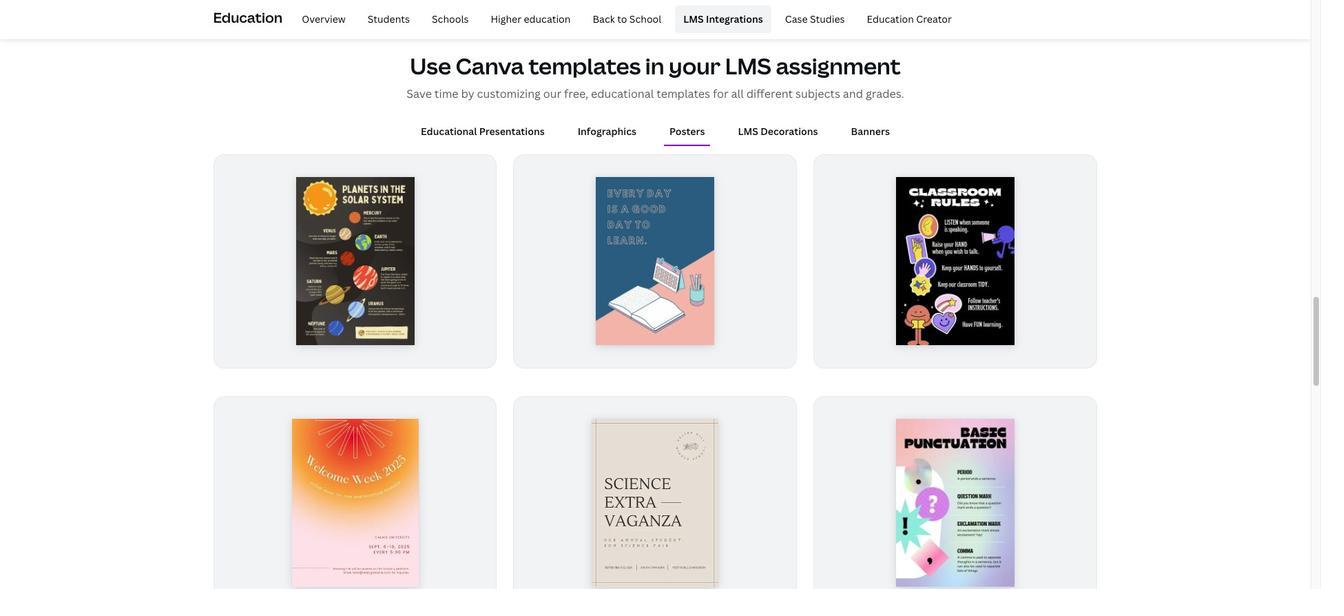 Task type: vqa. For each thing, say whether or not it's contained in the screenshot.
the leftmost templates
yes



Task type: locate. For each thing, give the bounding box(es) containing it.
all
[[731, 86, 744, 101]]

0 vertical spatial lms
[[684, 12, 704, 25]]

lms inside the lms decorations button
[[738, 125, 758, 138]]

lms decorations button
[[733, 119, 824, 145]]

0 vertical spatial templates
[[529, 51, 641, 81]]

use canva templates in your lms assignment save time by customizing our free, educational templates for all different subjects and grades.
[[407, 51, 904, 101]]

students
[[368, 12, 410, 25]]

lms for lms integrations
[[684, 12, 704, 25]]

overview link
[[294, 6, 354, 33]]

education
[[213, 8, 283, 27], [867, 12, 914, 25]]

templates
[[529, 51, 641, 81], [657, 86, 710, 101]]

lms down all
[[738, 125, 758, 138]]

brown bordered superminimalism education and science event poster image
[[592, 419, 719, 587]]

lms integrations
[[684, 12, 763, 25]]

posters
[[670, 125, 705, 138]]

0 horizontal spatial templates
[[529, 51, 641, 81]]

banners button
[[846, 119, 896, 145]]

templates down your
[[657, 86, 710, 101]]

lms
[[684, 12, 704, 25], [725, 51, 772, 81], [738, 125, 758, 138]]

menu bar containing overview
[[288, 6, 960, 33]]

schools
[[432, 12, 469, 25]]

banners
[[851, 125, 890, 138]]

lms decorations
[[738, 125, 818, 138]]

infographics button
[[572, 119, 642, 145]]

assignment
[[776, 51, 901, 81]]

1 horizontal spatial education
[[867, 12, 914, 25]]

education creator link
[[859, 6, 960, 33]]

overview
[[302, 12, 346, 25]]

integrations
[[706, 12, 763, 25]]

case studies
[[785, 12, 845, 25]]

schools link
[[424, 6, 477, 33]]

posters button
[[664, 119, 711, 145]]

back
[[593, 12, 615, 25]]

1 horizontal spatial templates
[[657, 86, 710, 101]]

2 vertical spatial lms
[[738, 125, 758, 138]]

ash grey and beige organic natural solar system astronomy poster image
[[296, 177, 415, 346]]

templates up free,
[[529, 51, 641, 81]]

lms up all
[[725, 51, 772, 81]]

0 horizontal spatial education
[[213, 8, 283, 27]]

in
[[645, 51, 665, 81]]

higher
[[491, 12, 522, 25]]

time
[[435, 86, 459, 101]]

education
[[524, 12, 571, 25]]

lms inside lms integrations link
[[684, 12, 704, 25]]

pink cyan and purple punctuation straightforward education portrait poster image
[[897, 419, 1015, 587]]

your
[[669, 51, 721, 81]]

use
[[410, 51, 451, 81]]

menu bar
[[288, 6, 960, 33]]

1 vertical spatial lms
[[725, 51, 772, 81]]

education inside menu bar
[[867, 12, 914, 25]]

lms left integrations
[[684, 12, 704, 25]]

grades.
[[866, 86, 904, 101]]

for
[[713, 86, 729, 101]]

lms integrations link
[[675, 6, 772, 33]]



Task type: describe. For each thing, give the bounding box(es) containing it.
students link
[[359, 6, 418, 33]]

subjects
[[796, 86, 841, 101]]

back to school
[[593, 12, 662, 25]]

education creator
[[867, 12, 952, 25]]

back to school link
[[585, 6, 670, 33]]

banner image
[[751, 0, 1098, 18]]

school
[[630, 12, 662, 25]]

save
[[407, 86, 432, 101]]

lms for lms decorations
[[738, 125, 758, 138]]

lms inside use canva templates in your lms assignment save time by customizing our free, educational templates for all different subjects and grades.
[[725, 51, 772, 81]]

higher education
[[491, 12, 571, 25]]

pink orange and red trendy gradient education and science event poster image
[[292, 419, 418, 587]]

decorations
[[761, 125, 818, 138]]

educational
[[591, 86, 654, 101]]

canva
[[456, 51, 524, 81]]

presentations
[[479, 125, 545, 138]]

higher education link
[[483, 6, 579, 33]]

customizing
[[477, 86, 541, 101]]

free,
[[564, 86, 589, 101]]

case studies link
[[777, 6, 853, 33]]

education for education
[[213, 8, 283, 27]]

black colorful stickers straightforward classroom rules education portrait poster image
[[897, 177, 1015, 346]]

infographics
[[578, 125, 637, 138]]

our
[[543, 86, 562, 101]]

educational
[[421, 125, 477, 138]]

education for education creator
[[867, 12, 914, 25]]

different
[[747, 86, 793, 101]]

creator
[[917, 12, 952, 25]]

by
[[461, 86, 474, 101]]

studies
[[810, 12, 845, 25]]

and
[[843, 86, 863, 101]]

1 vertical spatial templates
[[657, 86, 710, 101]]

to
[[617, 12, 627, 25]]

pink and blue motivational education portrait poster image
[[596, 177, 715, 346]]

educational presentations
[[421, 125, 545, 138]]

educational presentations button
[[416, 119, 550, 145]]

case
[[785, 12, 808, 25]]



